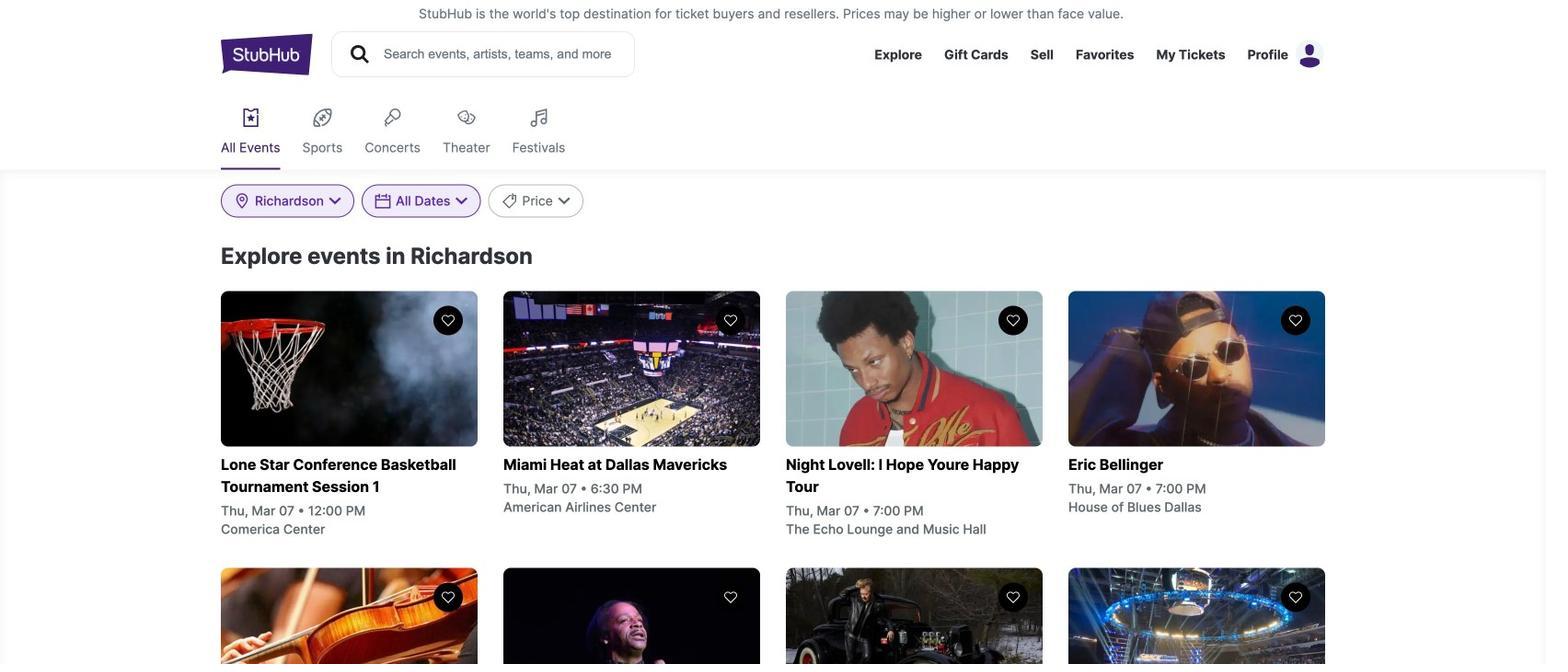 Task type: describe. For each thing, give the bounding box(es) containing it.
stubhub image
[[221, 31, 313, 77]]



Task type: locate. For each thing, give the bounding box(es) containing it.
Search events, artists, teams, and more field
[[382, 44, 618, 64]]

None field
[[221, 185, 354, 218], [362, 185, 481, 218], [488, 185, 584, 218], [221, 185, 354, 218], [362, 185, 481, 218], [488, 185, 584, 218]]



Task type: vqa. For each thing, say whether or not it's contained in the screenshot.
FIELD
yes



